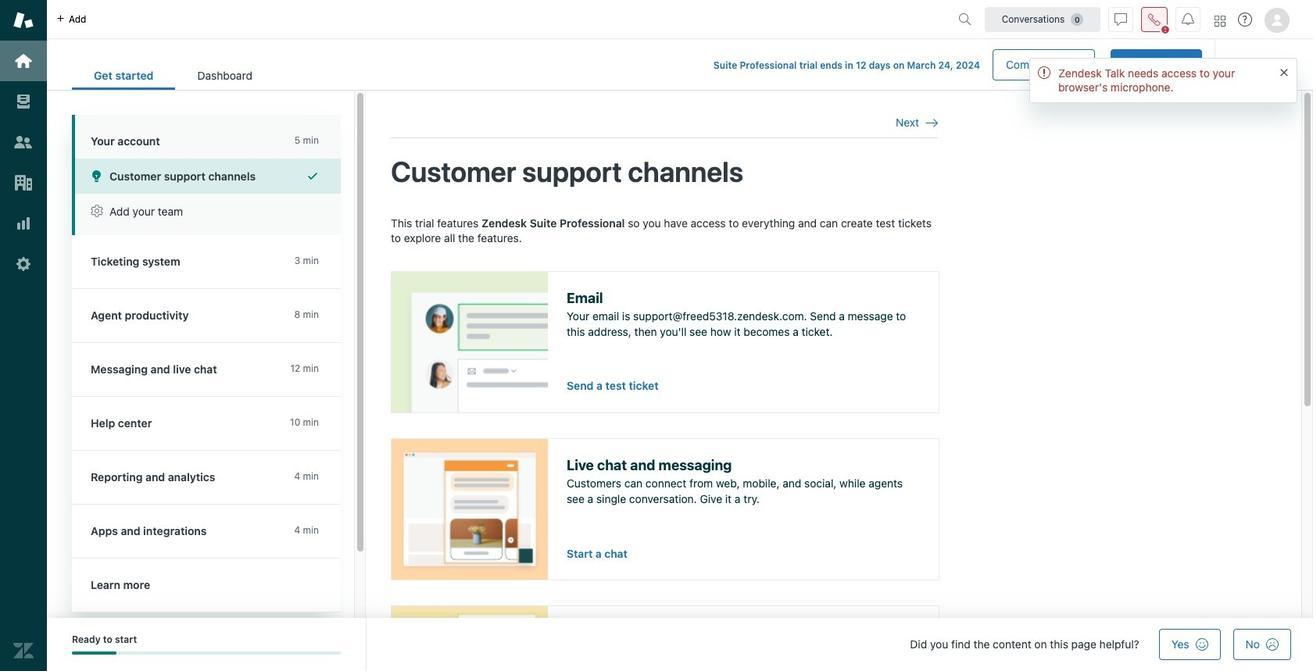 Task type: vqa. For each thing, say whether or not it's contained in the screenshot.
Displays Possible Ticket Submission Types image
no



Task type: describe. For each thing, give the bounding box(es) containing it.
button displays agent's chat status as invisible. image
[[1115, 13, 1127, 25]]

customers image
[[13, 132, 34, 152]]

organizations image
[[13, 173, 34, 193]]

content-title region
[[391, 154, 938, 190]]

progress-bar progress bar
[[72, 652, 341, 655]]

get started image
[[13, 51, 34, 71]]

main element
[[0, 0, 47, 671]]

notifications image
[[1182, 13, 1194, 25]]

admin image
[[13, 254, 34, 274]]

example of email conversation inside of the ticketing system and the customer is asking the agent about reimbursement policy. image
[[392, 272, 548, 413]]

get help image
[[1238, 13, 1252, 27]]

example of conversation inside of messaging and the customer is asking the agent about changing the size of the retail order. image
[[392, 439, 548, 580]]

progress bar image
[[72, 652, 117, 655]]

example of how the agent accepts an incoming phone call as well as how to log the details of the call. image
[[392, 606, 548, 671]]

zendesk products image
[[1215, 15, 1226, 26]]



Task type: locate. For each thing, give the bounding box(es) containing it.
region
[[391, 215, 940, 671]]

zendesk support image
[[13, 10, 34, 30]]

March 24, 2024 text field
[[907, 59, 980, 71]]

views image
[[13, 91, 34, 112]]

reporting image
[[13, 213, 34, 234]]

tab list
[[72, 61, 274, 90]]

footer
[[47, 618, 1313, 671]]

tab
[[175, 61, 274, 90]]

heading
[[72, 115, 341, 159]]

zendesk image
[[13, 641, 34, 661]]



